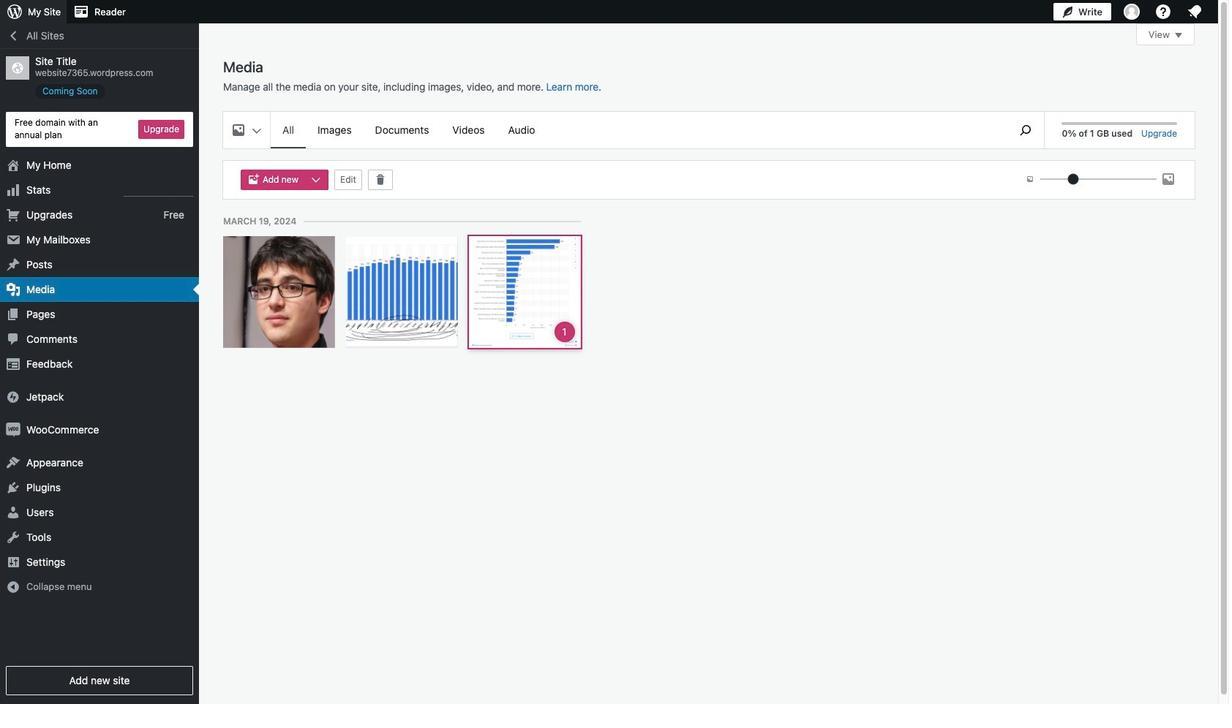 Task type: vqa. For each thing, say whether or not it's contained in the screenshot.
Help icon
yes



Task type: locate. For each thing, give the bounding box(es) containing it.
open search image
[[1008, 121, 1044, 139]]

None range field
[[1040, 173, 1157, 186]]

my profile image
[[1124, 4, 1140, 20]]

1 img image from the top
[[6, 390, 20, 404]]

highest hourly views 0 image
[[124, 187, 193, 196]]

main content
[[223, 23, 1195, 355]]

img image
[[6, 390, 20, 404], [6, 423, 20, 437]]

thispersondoesnotexist.com image
[[223, 236, 335, 348]]

1 vertical spatial img image
[[6, 423, 20, 437]]

None search field
[[1008, 112, 1044, 149]]

help image
[[1154, 3, 1172, 20]]

0 vertical spatial img image
[[6, 390, 20, 404]]

2 img image from the top
[[6, 423, 20, 437]]

group
[[241, 170, 334, 190]]

menu
[[271, 112, 1000, 149]]



Task type: describe. For each thing, give the bounding box(es) containing it.
manage your notifications image
[[1186, 3, 1203, 20]]

closed image
[[1175, 33, 1182, 38]]

screenshot 2024-02-09 at 4.55.13 pm image
[[346, 236, 458, 348]]



